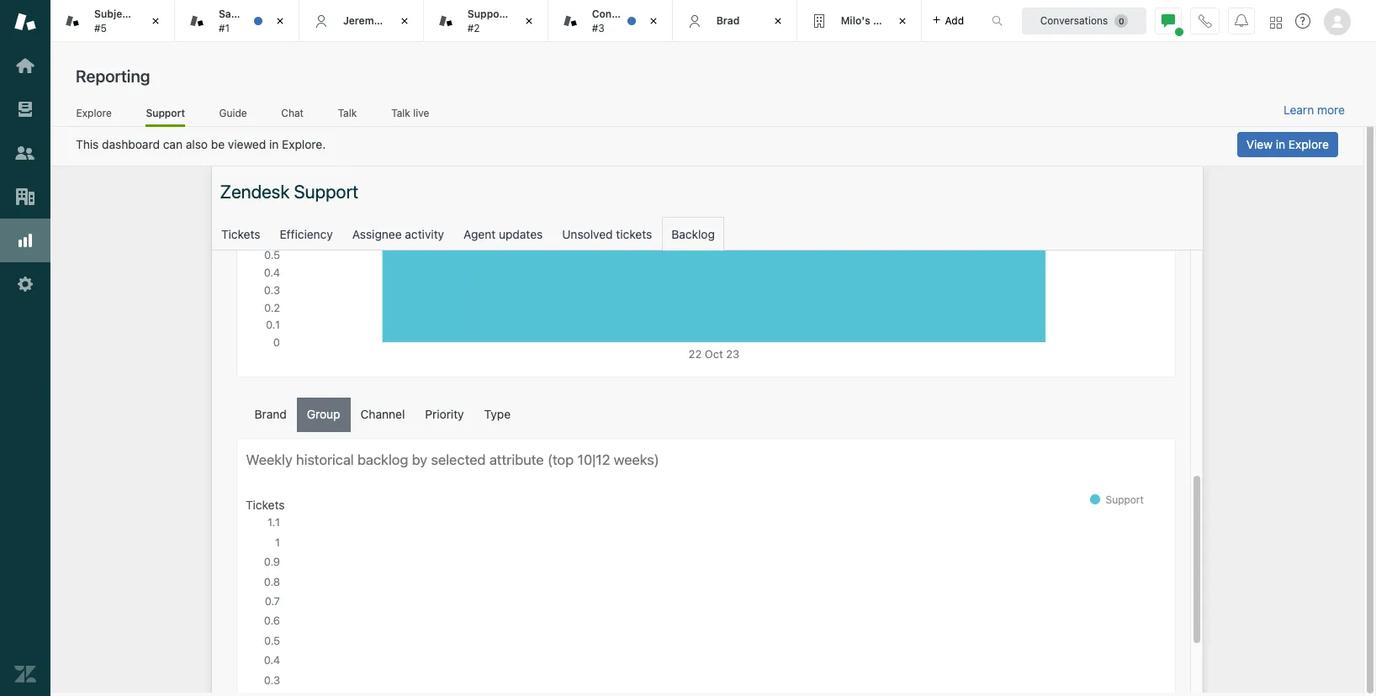 Task type: locate. For each thing, give the bounding box(es) containing it.
0 vertical spatial explore
[[76, 107, 112, 119]]

zendesk support image
[[14, 11, 36, 33]]

2 close image from the left
[[396, 13, 413, 29]]

talk for talk
[[338, 107, 357, 119]]

tabs tab list
[[50, 0, 974, 42]]

support
[[146, 107, 185, 119]]

talk left live
[[391, 107, 410, 119]]

4 close image from the left
[[645, 13, 662, 29]]

close image right the #1
[[272, 13, 288, 29]]

2 close image from the left
[[894, 13, 911, 29]]

explore up this
[[76, 107, 112, 119]]

close image
[[147, 13, 164, 29], [894, 13, 911, 29]]

1 talk from the left
[[338, 107, 357, 119]]

close image right 'jeremy'
[[396, 13, 413, 29]]

0 horizontal spatial close image
[[147, 13, 164, 29]]

1 vertical spatial explore
[[1289, 137, 1329, 151]]

main element
[[0, 0, 50, 697]]

3 close image from the left
[[521, 13, 537, 29]]

#1
[[219, 21, 230, 34]]

close image
[[272, 13, 288, 29], [396, 13, 413, 29], [521, 13, 537, 29], [645, 13, 662, 29], [770, 13, 786, 29]]

1 close image from the left
[[272, 13, 288, 29]]

close image inside tab
[[645, 13, 662, 29]]

can
[[163, 137, 183, 151]]

tab
[[50, 0, 175, 42], [548, 0, 673, 42], [797, 0, 922, 42]]

talk
[[338, 107, 357, 119], [391, 107, 410, 119]]

close image right "subject"
[[147, 13, 164, 29]]

learn more link
[[1284, 103, 1345, 118]]

2 tab from the left
[[548, 0, 673, 42]]

1 horizontal spatial close image
[[894, 13, 911, 29]]

close image right the #2
[[521, 13, 537, 29]]

chat
[[281, 107, 304, 119]]

in
[[269, 137, 279, 151], [1276, 137, 1286, 151]]

close image for "brad" tab
[[770, 13, 786, 29]]

1 horizontal spatial talk
[[391, 107, 410, 119]]

close image inside jeremy miller tab
[[396, 13, 413, 29]]

close image for '#2' tab
[[521, 13, 537, 29]]

jeremy miller
[[343, 14, 410, 27]]

live
[[413, 107, 429, 119]]

talk inside talk live link
[[391, 107, 410, 119]]

brad
[[717, 14, 740, 27]]

contact #3
[[592, 8, 631, 34]]

explore link
[[76, 107, 112, 125]]

close image left add popup button
[[894, 13, 911, 29]]

0 horizontal spatial talk
[[338, 107, 357, 119]]

close image right brad
[[770, 13, 786, 29]]

viewed
[[228, 137, 266, 151]]

1 tab from the left
[[50, 0, 175, 42]]

5 close image from the left
[[770, 13, 786, 29]]

zendesk products image
[[1270, 16, 1282, 28]]

2 in from the left
[[1276, 137, 1286, 151]]

in right viewed
[[269, 137, 279, 151]]

reporting
[[76, 66, 150, 86]]

notifications image
[[1235, 14, 1249, 27]]

add button
[[922, 0, 974, 41]]

line
[[135, 8, 156, 20]]

view
[[1247, 137, 1273, 151]]

tab containing subject line
[[50, 0, 175, 42]]

support link
[[146, 107, 185, 127]]

talk link
[[338, 107, 357, 125]]

1 horizontal spatial explore
[[1289, 137, 1329, 151]]

#2
[[468, 21, 480, 34]]

views image
[[14, 98, 36, 120]]

#2 tab
[[424, 0, 548, 42]]

1 horizontal spatial tab
[[548, 0, 673, 42]]

close image inside "brad" tab
[[770, 13, 786, 29]]

2 talk from the left
[[391, 107, 410, 119]]

0 horizontal spatial in
[[269, 137, 279, 151]]

close image right contact #3
[[645, 13, 662, 29]]

2 horizontal spatial tab
[[797, 0, 922, 42]]

close image inside #1 tab
[[272, 13, 288, 29]]

add
[[945, 14, 964, 27]]

explore down learn more link
[[1289, 137, 1329, 151]]

button displays agent's chat status as online. image
[[1162, 14, 1175, 27]]

1 close image from the left
[[147, 13, 164, 29]]

close image for tab containing subject line
[[147, 13, 164, 29]]

explore
[[76, 107, 112, 119], [1289, 137, 1329, 151]]

organizations image
[[14, 186, 36, 208]]

in right view
[[1276, 137, 1286, 151]]

close image inside '#2' tab
[[521, 13, 537, 29]]

also
[[186, 137, 208, 151]]

#3
[[592, 21, 605, 34]]

talk inside talk link
[[338, 107, 357, 119]]

0 horizontal spatial tab
[[50, 0, 175, 42]]

1 horizontal spatial in
[[1276, 137, 1286, 151]]

talk right chat
[[338, 107, 357, 119]]

explore.
[[282, 137, 326, 151]]



Task type: vqa. For each thing, say whether or not it's contained in the screenshot.
2nd Talk from right
yes



Task type: describe. For each thing, give the bounding box(es) containing it.
get help image
[[1296, 13, 1311, 29]]

more
[[1318, 103, 1345, 117]]

close image for 3rd tab
[[894, 13, 911, 29]]

contact
[[592, 8, 631, 20]]

close image for jeremy miller tab
[[396, 13, 413, 29]]

chat link
[[281, 107, 304, 125]]

this
[[76, 137, 99, 151]]

talk live link
[[391, 107, 430, 125]]

explore inside button
[[1289, 137, 1329, 151]]

tab containing contact
[[548, 0, 673, 42]]

get started image
[[14, 55, 36, 77]]

in inside button
[[1276, 137, 1286, 151]]

talk live
[[391, 107, 429, 119]]

#1 tab
[[175, 0, 299, 42]]

view in explore
[[1247, 137, 1329, 151]]

guide link
[[219, 107, 247, 125]]

jeremy miller tab
[[299, 0, 424, 42]]

view in explore button
[[1238, 132, 1339, 157]]

customers image
[[14, 142, 36, 164]]

dashboard
[[102, 137, 160, 151]]

learn more
[[1284, 103, 1345, 117]]

jeremy
[[343, 14, 380, 27]]

conversations
[[1041, 14, 1108, 27]]

be
[[211, 137, 225, 151]]

subject
[[94, 8, 132, 20]]

talk for talk live
[[391, 107, 410, 119]]

this dashboard can also be viewed in explore.
[[76, 137, 326, 151]]

3 tab from the left
[[797, 0, 922, 42]]

#5
[[94, 21, 107, 34]]

brad tab
[[673, 0, 797, 42]]

1 in from the left
[[269, 137, 279, 151]]

learn
[[1284, 103, 1314, 117]]

0 horizontal spatial explore
[[76, 107, 112, 119]]

subject line #5
[[94, 8, 156, 34]]

zendesk image
[[14, 664, 36, 686]]

conversations button
[[1022, 7, 1147, 34]]

admin image
[[14, 273, 36, 295]]

reporting image
[[14, 230, 36, 252]]

guide
[[219, 107, 247, 119]]

miller
[[382, 14, 410, 27]]



